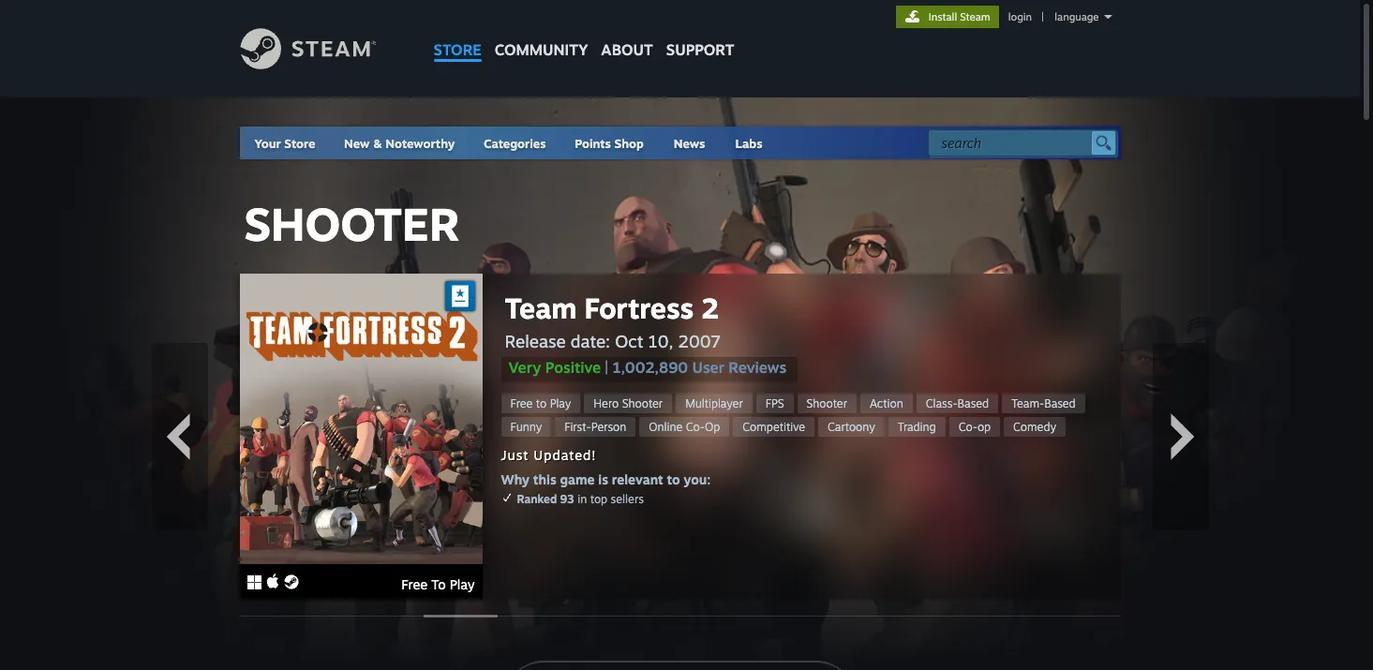 Task type: locate. For each thing, give the bounding box(es) containing it.
to inside free to play link
[[536, 397, 547, 411]]

about
[[601, 40, 653, 59]]

2 horizontal spatial shooter
[[807, 397, 848, 411]]

shooter up cartoony
[[807, 397, 848, 411]]

comedy link
[[1005, 417, 1066, 437]]

0 vertical spatial |
[[1042, 10, 1045, 23]]

free to play
[[402, 577, 475, 593]]

team-
[[1012, 397, 1045, 411]]

2 co- from the left
[[959, 420, 978, 434]]

1 horizontal spatial free
[[511, 397, 533, 411]]

competitive
[[743, 420, 806, 434]]

team fortress 2 image
[[240, 274, 483, 565]]

categories
[[484, 136, 546, 151]]

shooter down new
[[244, 196, 459, 252]]

release
[[505, 331, 566, 352]]

fps
[[766, 397, 784, 411]]

first-person link
[[555, 417, 636, 437]]

co-
[[686, 420, 705, 434], [959, 420, 978, 434]]

play
[[550, 397, 571, 411], [450, 577, 475, 593]]

&
[[373, 136, 382, 151]]

community
[[495, 40, 588, 59]]

2 based from the left
[[1045, 397, 1076, 411]]

|
[[1042, 10, 1045, 23], [605, 358, 609, 377]]

previous image
[[154, 414, 201, 460]]

shooter inside hero shooter link
[[622, 397, 663, 411]]

fortress
[[585, 291, 694, 325]]

0 vertical spatial free
[[511, 397, 533, 411]]

based up co-op link in the right bottom of the page
[[958, 397, 990, 411]]

1 vertical spatial to
[[667, 472, 680, 488]]

| right login
[[1042, 10, 1045, 23]]

free left to
[[402, 577, 428, 593]]

0 horizontal spatial based
[[958, 397, 990, 411]]

action link
[[861, 394, 913, 414]]

install steam link
[[896, 6, 999, 28]]

| down date:
[[605, 358, 609, 377]]

free
[[511, 397, 533, 411], [402, 577, 428, 593]]

based for team-
[[1045, 397, 1076, 411]]

class-based link
[[917, 394, 999, 414]]

play for free to play
[[550, 397, 571, 411]]

play up first-
[[550, 397, 571, 411]]

store
[[434, 40, 482, 59]]

1 horizontal spatial play
[[550, 397, 571, 411]]

ranked 93 in top sellers
[[517, 492, 644, 506]]

person
[[592, 420, 627, 434]]

shooter
[[244, 196, 459, 252], [622, 397, 663, 411], [807, 397, 848, 411]]

to
[[536, 397, 547, 411], [667, 472, 680, 488]]

search text field
[[942, 131, 1087, 156]]

free to play link
[[501, 394, 581, 414]]

ranked
[[517, 492, 557, 506]]

1 vertical spatial |
[[605, 358, 609, 377]]

next image
[[1160, 414, 1207, 460]]

free to play link
[[240, 274, 483, 603]]

install
[[929, 10, 958, 23]]

0 horizontal spatial to
[[536, 397, 547, 411]]

0 horizontal spatial co-
[[686, 420, 705, 434]]

funny link
[[501, 417, 552, 437]]

0 vertical spatial to
[[536, 397, 547, 411]]

co-op link
[[950, 417, 1001, 437]]

play right to
[[450, 577, 475, 593]]

team
[[505, 291, 577, 325]]

team-based link
[[1003, 394, 1086, 414]]

in
[[578, 492, 587, 506]]

1 horizontal spatial |
[[1042, 10, 1045, 23]]

trading link
[[889, 417, 946, 437]]

hero shooter link
[[585, 394, 673, 414]]

1 horizontal spatial to
[[667, 472, 680, 488]]

news link
[[659, 127, 721, 159]]

1 vertical spatial free
[[402, 577, 428, 593]]

free inside free to play link
[[511, 397, 533, 411]]

multiplayer link
[[676, 394, 753, 414]]

positive
[[546, 358, 601, 377]]

points
[[575, 136, 611, 151]]

0 horizontal spatial play
[[450, 577, 475, 593]]

free up funny 'link'
[[511, 397, 533, 411]]

shooter link
[[798, 394, 857, 414]]

free inside free to play link
[[402, 577, 428, 593]]

| inside team fortress 2 release date: oct 10, 2007 very positive | 1,002,890 user reviews
[[605, 358, 609, 377]]

0 horizontal spatial free
[[402, 577, 428, 593]]

0 horizontal spatial shooter
[[244, 196, 459, 252]]

based
[[958, 397, 990, 411], [1045, 397, 1076, 411]]

team-based funny
[[511, 397, 1076, 434]]

this
[[533, 472, 557, 488]]

1 horizontal spatial based
[[1045, 397, 1076, 411]]

login link
[[1005, 10, 1036, 23]]

0 horizontal spatial |
[[605, 358, 609, 377]]

op
[[705, 420, 721, 434]]

top
[[591, 492, 608, 506]]

updated!
[[534, 447, 597, 463]]

co- down class-based
[[959, 420, 978, 434]]

0 vertical spatial play
[[550, 397, 571, 411]]

action
[[870, 397, 904, 411]]

1 based from the left
[[958, 397, 990, 411]]

team fortress 2 release date: oct 10, 2007 very positive | 1,002,890 user reviews
[[505, 291, 787, 377]]

1 horizontal spatial shooter
[[622, 397, 663, 411]]

to up funny 'link'
[[536, 397, 547, 411]]

shooter up online on the bottom left of page
[[622, 397, 663, 411]]

1 vertical spatial play
[[450, 577, 475, 593]]

trading
[[898, 420, 937, 434]]

to left the you:
[[667, 472, 680, 488]]

class-
[[926, 397, 958, 411]]

co- right online on the bottom left of page
[[686, 420, 705, 434]]

based inside team-based funny
[[1045, 397, 1076, 411]]

game
[[560, 472, 595, 488]]

1 horizontal spatial co-
[[959, 420, 978, 434]]

steam
[[961, 10, 991, 23]]

support
[[667, 40, 735, 59]]

why this game is relevant to you:
[[501, 472, 711, 488]]

based up comedy link
[[1045, 397, 1076, 411]]

your store link
[[255, 136, 316, 151]]



Task type: vqa. For each thing, say whether or not it's contained in the screenshot.
the left the 2
no



Task type: describe. For each thing, give the bounding box(es) containing it.
1 co- from the left
[[686, 420, 705, 434]]

you:
[[684, 472, 711, 488]]

just
[[501, 447, 529, 463]]

shooter inside shooter link
[[807, 397, 848, 411]]

community link
[[488, 0, 595, 68]]

funny
[[511, 420, 542, 434]]

hero
[[594, 397, 619, 411]]

your
[[255, 136, 281, 151]]

points shop link
[[560, 127, 659, 159]]

hero shooter
[[594, 397, 663, 411]]

cartoony
[[828, 420, 876, 434]]

store
[[284, 136, 316, 151]]

is
[[599, 472, 609, 488]]

2
[[702, 291, 720, 325]]

co-op
[[959, 420, 991, 434]]

op
[[978, 420, 991, 434]]

first-
[[565, 420, 592, 434]]

2007
[[679, 331, 721, 352]]

user
[[693, 358, 725, 377]]

new
[[344, 136, 370, 151]]

shop
[[615, 136, 644, 151]]

online co-op link
[[640, 417, 730, 437]]

new & noteworthy
[[344, 136, 455, 151]]

sellers
[[611, 492, 644, 506]]

team fortress 2 link
[[505, 291, 798, 325]]

new & noteworthy link
[[344, 136, 455, 151]]

points shop
[[575, 136, 644, 151]]

login | language
[[1009, 10, 1100, 23]]

free to play
[[511, 397, 571, 411]]

1,002,890
[[613, 358, 689, 377]]

multiplayer
[[686, 397, 743, 411]]

why
[[501, 472, 530, 488]]

categories link
[[484, 136, 546, 151]]

first-person
[[565, 420, 627, 434]]

free for free to play
[[402, 577, 428, 593]]

your store
[[255, 136, 316, 151]]

just updated!
[[501, 447, 597, 463]]

store link
[[427, 0, 488, 68]]

login
[[1009, 10, 1033, 23]]

labs
[[736, 136, 763, 151]]

online co-op
[[649, 420, 721, 434]]

reviews
[[729, 358, 787, 377]]

fps link
[[757, 394, 794, 414]]

based for class-
[[958, 397, 990, 411]]

cartoony link
[[819, 417, 885, 437]]

93
[[560, 492, 575, 506]]

noteworthy
[[386, 136, 455, 151]]

oct
[[615, 331, 644, 352]]

support link
[[660, 0, 741, 64]]

comedy
[[1014, 420, 1057, 434]]

labs link
[[721, 127, 778, 159]]

install steam
[[929, 10, 991, 23]]

language
[[1055, 10, 1100, 23]]

about link
[[595, 0, 660, 64]]

online
[[649, 420, 683, 434]]

date:
[[571, 331, 611, 352]]

free for free to play
[[511, 397, 533, 411]]

relevant
[[612, 472, 664, 488]]

competitive link
[[734, 417, 815, 437]]

10,
[[649, 331, 674, 352]]

very
[[509, 358, 541, 377]]

play for free to play
[[450, 577, 475, 593]]

class-based
[[926, 397, 990, 411]]

to
[[432, 577, 446, 593]]



